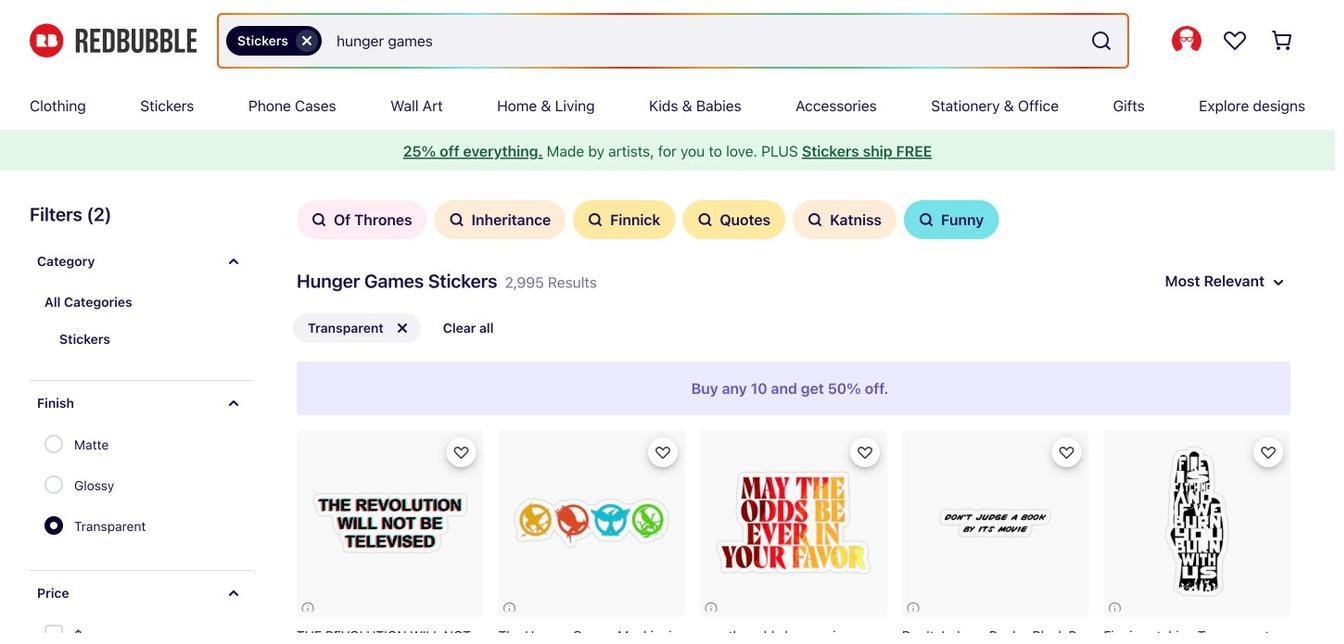 Task type: vqa. For each thing, say whether or not it's contained in the screenshot.
search term search field
yes



Task type: locate. For each thing, give the bounding box(es) containing it.
menu item
[[30, 82, 86, 130], [140, 82, 194, 130], [248, 82, 336, 130], [391, 82, 443, 130], [497, 82, 595, 130], [649, 82, 742, 130], [796, 82, 877, 130], [932, 82, 1059, 130], [1114, 82, 1145, 130], [1200, 82, 1306, 130]]

2 menu item from the left
[[140, 82, 194, 130]]

the hunger games mockingjay logos transparent sticker image
[[499, 430, 686, 617]]

4 menu item from the left
[[391, 82, 443, 130]]

3 menu item from the left
[[248, 82, 336, 130]]

10 menu item from the left
[[1200, 82, 1306, 130]]

6 menu item from the left
[[649, 82, 742, 130]]

None checkbox
[[45, 625, 67, 634]]

None radio
[[45, 476, 63, 494]]

finish option group
[[45, 426, 157, 548]]

None radio
[[45, 435, 63, 454], [45, 517, 63, 535], [45, 435, 63, 454], [45, 517, 63, 535]]

menu bar
[[30, 82, 1306, 130]]

None field
[[219, 15, 1128, 67]]

2,995 results element
[[0, 189, 1336, 634]]



Task type: describe. For each thing, give the bounding box(es) containing it.
9 menu item from the left
[[1114, 82, 1145, 130]]

7 menu item from the left
[[796, 82, 877, 130]]

1 menu item from the left
[[30, 82, 86, 130]]

may the odds be ever in your favour transparent sticker image
[[701, 430, 888, 617]]

none checkbox inside 2,995 results element
[[45, 625, 67, 634]]

don't judge a book - black print transparent sticker image
[[902, 430, 1089, 617]]

fire is catching transparent sticker image
[[1104, 430, 1291, 617]]

none radio inside finish option group
[[45, 476, 63, 494]]

Search term search field
[[322, 15, 1083, 67]]

8 menu item from the left
[[932, 82, 1059, 130]]

5 menu item from the left
[[497, 82, 595, 130]]

the revolution will not be televised transparent sticker image
[[297, 430, 484, 617]]



